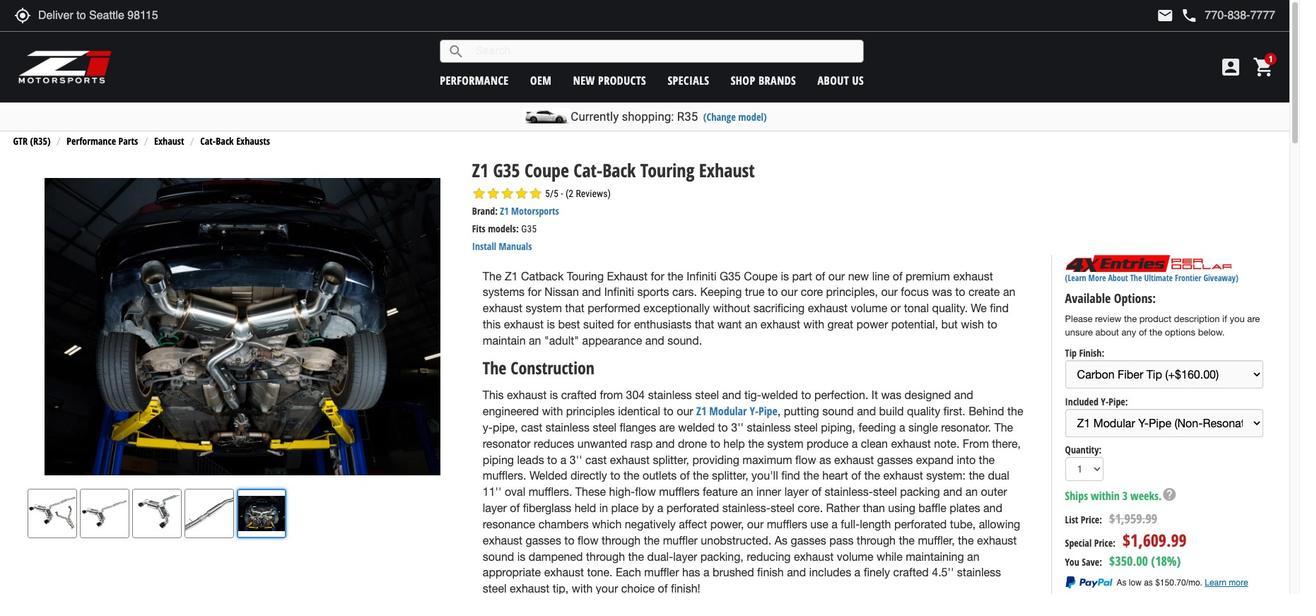 Task type: describe. For each thing, give the bounding box(es) containing it.
finish:
[[1079, 347, 1105, 360]]

shopping:
[[622, 110, 674, 124]]

specials
[[668, 72, 709, 88]]

the up any
[[1124, 314, 1137, 325]]

you
[[1230, 314, 1245, 325]]

price: for $1,609.99
[[1094, 537, 1116, 550]]

install
[[472, 240, 496, 253]]

pass
[[830, 534, 854, 547]]

unsure
[[1065, 327, 1093, 338]]

of inside (learn more about the ultimate frontier giveaway) available options: please review the product description if you are unsure about any of the options below.
[[1139, 327, 1147, 338]]

quality
[[907, 405, 941, 418]]

motorsports
[[511, 205, 559, 218]]

the up the maximum
[[748, 437, 764, 450]]

to up the high-
[[610, 470, 620, 482]]

help inside ships within 3 weeks. help
[[1162, 487, 1177, 503]]

manuals
[[499, 240, 532, 253]]

welded inside , putting sound and build quality first. behind the y-pipe, cast stainless steel flanges are welded to 3'' stainless steel piping, feeding a single resonator.
[[678, 421, 715, 434]]

0 horizontal spatial g35
[[493, 158, 520, 183]]

3'' inside 'the resonator reduces unwanted rasp and drone to help the system produce a clean exhaust note. from there, piping leads to a 3'' cast exhaust splitter, providing maximum flow as exhaust gasses expand into the mufflers. welded directly to the outlets of the splitter, you'll find the heart of the exhaust system: the dual 11'' oval mufflers. these high-flow mufflers feature an inner layer of stainless-steel packing and an outer layer of fiberglass held in place by a perforated stainless-steel core. rather than using baffle plates and resonance chambers which negatively affect power, our mufflers use a full-length perforated tube, allowing exhaust gasses to flow through the muffler unobstructed. as gasses pass through the muffler, the exhaust sound is dampened through the dual-layer packing, reducing exhaust volume while maintaining an appropriate exhaust tone. each muffler has a brushed finish and includes a finely crafted 4.5'' stainless steel exhaust tip, with your choice of finish!'
[[570, 454, 582, 466]]

exhaust down the appropriate at the bottom of page
[[510, 583, 550, 595]]

1 horizontal spatial y-
[[1101, 395, 1109, 408]]

maintain
[[483, 334, 526, 347]]

1 vertical spatial infiniti
[[604, 286, 634, 299]]

the down tube,
[[958, 534, 974, 547]]

if
[[1223, 314, 1227, 325]]

through up tone.
[[586, 551, 625, 563]]

through down length
[[857, 534, 896, 547]]

giveaway)
[[1204, 272, 1239, 284]]

to right identical
[[664, 405, 674, 418]]

steel down putting
[[794, 421, 818, 434]]

included y-pipe:
[[1065, 395, 1128, 408]]

tip finish:
[[1065, 347, 1105, 360]]

system inside 'the resonator reduces unwanted rasp and drone to help the system produce a clean exhaust note. from there, piping leads to a 3'' cast exhaust splitter, providing maximum flow as exhaust gasses expand into the mufflers. welded directly to the outlets of the splitter, you'll find the heart of the exhaust system: the dual 11'' oval mufflers. these high-flow mufflers feature an inner layer of stainless-steel packing and an outer layer of fiberglass held in place by a perforated stainless-steel core. rather than using baffle plates and resonance chambers which negatively affect power, our mufflers use a full-length perforated tube, allowing exhaust gasses to flow through the muffler unobstructed. as gasses pass through the muffler, the exhaust sound is dampened through the dual-layer packing, reducing exhaust volume while maintaining an appropriate exhaust tone. each muffler has a brushed finish and includes a finely crafted 4.5'' stainless steel exhaust tip, with your choice of finish!'
[[767, 437, 804, 450]]

shop brands
[[731, 72, 796, 88]]

create
[[969, 286, 1000, 299]]

find inside 'the resonator reduces unwanted rasp and drone to help the system produce a clean exhaust note. from there, piping leads to a 3'' cast exhaust splitter, providing maximum flow as exhaust gasses expand into the mufflers. welded directly to the outlets of the splitter, you'll find the heart of the exhaust system: the dual 11'' oval mufflers. these high-flow mufflers feature an inner layer of stainless-steel packing and an outer layer of fiberglass held in place by a perforated stainless-steel core. rather than using baffle plates and resonance chambers which negatively affect power, our mufflers use a full-length perforated tube, allowing exhaust gasses to flow through the muffler unobstructed. as gasses pass through the muffler, the exhaust sound is dampened through the dual-layer packing, reducing exhaust volume while maintaining an appropriate exhaust tone. each muffler has a brushed finish and includes a finely crafted 4.5'' stainless steel exhaust tip, with your choice of finish!'
[[781, 470, 800, 482]]

system inside the z1 catback touring exhaust for the infiniti g35 coupe is part of our new line of premium exhaust systems for nissan and infiniti sports cars. keeping true to our core principles, our focus was to create an exhaust system that performed exceptionally without sacrificing exhaust volume or tonal quality. we find this exhaust is best suited for enthusiasts that want an exhaust with great power potential, but wish to maintain an "adult" appearance and sound.
[[526, 302, 562, 315]]

the up the each at the bottom left of page
[[628, 551, 644, 563]]

this
[[483, 389, 504, 402]]

an down tube,
[[967, 551, 980, 563]]

to down reduces
[[547, 454, 557, 466]]

the resonator reduces unwanted rasp and drone to help the system produce a clean exhaust note. from there, piping leads to a 3'' cast exhaust splitter, providing maximum flow as exhaust gasses expand into the mufflers. welded directly to the outlets of the splitter, you'll find the heart of the exhaust system: the dual 11'' oval mufflers. these high-flow mufflers feature an inner layer of stainless-steel packing and an outer layer of fiberglass held in place by a perforated stainless-steel core. rather than using baffle plates and resonance chambers which negatively affect power, our mufflers use a full-length perforated tube, allowing exhaust gasses to flow through the muffler unobstructed. as gasses pass through the muffler, the exhaust sound is dampened through the dual-layer packing, reducing exhaust volume while maintaining an appropriate exhaust tone. each muffler has a brushed finish and includes a finely crafted 4.5'' stainless steel exhaust tip, with your choice of finish!
[[483, 421, 1021, 595]]

1 horizontal spatial g35
[[521, 224, 537, 235]]

but
[[941, 318, 958, 331]]

phone link
[[1181, 7, 1276, 24]]

single
[[909, 421, 938, 434]]

exhaust down sacrificing
[[761, 318, 800, 331]]

my_location
[[14, 7, 31, 24]]

place
[[611, 502, 639, 515]]

ships within 3 weeks. help
[[1065, 487, 1177, 504]]

g35 inside the z1 catback touring exhaust for the infiniti g35 coupe is part of our new line of premium exhaust systems for nissan and infiniti sports cars. keeping true to our core principles, our focus was to create an exhaust system that performed exceptionally without sacrificing exhaust volume or tonal quality. we find this exhaust is best suited for enthusiasts that want an exhaust with great power potential, but wish to maintain an "adult" appearance and sound.
[[720, 270, 741, 283]]

of right line
[[893, 270, 903, 283]]

2 vertical spatial layer
[[673, 551, 697, 563]]

exhaust up packing
[[883, 470, 923, 482]]

a inside , putting sound and build quality first. behind the y-pipe, cast stainless steel flanges are welded to 3'' stainless steel piping, feeding a single resonator.
[[899, 421, 905, 434]]

stainless down pipe
[[747, 421, 791, 434]]

and down enthusiasts
[[645, 334, 665, 347]]

was inside "this exhaust is crafted from 304 stainless steel and tig-welded to perfection. it was designed and engineered with principles identical to our"
[[881, 389, 902, 402]]

0 vertical spatial flow
[[795, 454, 816, 466]]

to down chambers
[[565, 534, 575, 547]]

included
[[1065, 395, 1099, 408]]

0 horizontal spatial layer
[[483, 502, 507, 515]]

1 vertical spatial muffler
[[644, 567, 679, 579]]

you
[[1065, 556, 1080, 569]]

exhaust inside "this exhaust is crafted from 304 stainless steel and tig-welded to perfection. it was designed and engineered with principles identical to our"
[[507, 389, 547, 402]]

z1 modular y-pipe
[[697, 404, 778, 419]]

ultimate
[[1144, 272, 1173, 284]]

and inside , putting sound and build quality first. behind the y-pipe, cast stainless steel flanges are welded to 3'' stainless steel piping, feeding a single resonator.
[[857, 405, 876, 418]]

within
[[1091, 489, 1120, 504]]

dampened
[[529, 551, 583, 563]]

expand
[[916, 454, 954, 466]]

0 horizontal spatial stainless-
[[722, 502, 771, 515]]

held
[[575, 502, 596, 515]]

and down outer
[[983, 502, 1003, 515]]

stainless up reduces
[[546, 421, 590, 434]]

rasp
[[631, 437, 653, 450]]

and up the modular
[[722, 389, 741, 402]]

0 vertical spatial muffler
[[663, 534, 698, 547]]

the for the construction
[[483, 356, 507, 380]]

z1 up brand:
[[472, 158, 489, 183]]

designed
[[905, 389, 951, 402]]

affect
[[679, 518, 707, 531]]

an left inner
[[741, 486, 753, 499]]

1 horizontal spatial gasses
[[791, 534, 826, 547]]

stainless inside "this exhaust is crafted from 304 stainless steel and tig-welded to perfection. it was designed and engineered with principles identical to our"
[[648, 389, 692, 402]]

a left clean at the right
[[852, 437, 858, 450]]

packing
[[900, 486, 940, 499]]

gtr (r35)
[[13, 135, 51, 148]]

muffler,
[[918, 534, 955, 547]]

a left 'finely' on the bottom right of the page
[[855, 567, 861, 579]]

review
[[1095, 314, 1122, 325]]

the z1 catback touring exhaust for the infiniti g35 coupe is part of our new line of premium exhaust systems for nissan and infiniti sports cars. keeping true to our core principles, our focus was to create an exhaust system that performed exceptionally without sacrificing exhaust volume or tonal quality. we find this exhaust is best suited for enthusiasts that want an exhaust with great power potential, but wish to maintain an "adult" appearance and sound.
[[483, 270, 1016, 347]]

please
[[1065, 314, 1093, 325]]

the up while
[[899, 534, 915, 547]]

a down reduces
[[561, 454, 567, 466]]

leads
[[517, 454, 544, 466]]

steel inside "this exhaust is crafted from 304 stainless steel and tig-welded to perfection. it was designed and engineered with principles identical to our"
[[695, 389, 719, 402]]

"adult"
[[544, 334, 579, 347]]

(change model) link
[[703, 110, 767, 124]]

sacrificing
[[754, 302, 805, 315]]

to right wish on the bottom right
[[987, 318, 997, 331]]

into
[[957, 454, 976, 466]]

the up than
[[864, 470, 880, 482]]

0 vertical spatial that
[[565, 302, 585, 315]]

has
[[682, 567, 700, 579]]

and up performed
[[582, 286, 601, 299]]

5 star from the left
[[529, 187, 543, 201]]

tip,
[[553, 583, 569, 595]]

finish
[[757, 567, 784, 579]]

2 vertical spatial for
[[617, 318, 631, 331]]

the down the negatively
[[644, 534, 660, 547]]

includes
[[809, 567, 851, 579]]

exhaust inside z1 g35 coupe cat-back touring exhaust star star star star star 5/5 - (2 reviews) brand: z1 motorsports fits models: g35 install manuals
[[699, 158, 755, 183]]

it
[[872, 389, 878, 402]]

0 vertical spatial mufflers.
[[483, 470, 526, 482]]

1 horizontal spatial stainless-
[[825, 486, 873, 499]]

and right rasp
[[656, 437, 675, 450]]

an right create
[[1003, 286, 1016, 299]]

cars.
[[672, 286, 697, 299]]

new products
[[573, 72, 646, 88]]

to up providing
[[710, 437, 720, 450]]

and up the first. behind
[[954, 389, 974, 402]]

about inside (learn more about the ultimate frontier giveaway) available options: please review the product description if you are unsure about any of the options below.
[[1108, 272, 1128, 284]]

0 vertical spatial for
[[651, 270, 664, 283]]

to up "quality."
[[955, 286, 966, 299]]

more
[[1089, 272, 1106, 284]]

performance link
[[440, 72, 509, 88]]

options:
[[1114, 290, 1156, 307]]

exhaust up includes
[[794, 551, 834, 563]]

a right by
[[657, 502, 664, 515]]

4 star from the left
[[515, 187, 529, 201]]

cat- inside z1 g35 coupe cat-back touring exhaust star star star star star 5/5 - (2 reviews) brand: z1 motorsports fits models: g35 install manuals
[[574, 158, 603, 183]]

system:
[[926, 470, 966, 482]]

an right want
[[745, 318, 758, 331]]

brands
[[759, 72, 796, 88]]

0 horizontal spatial flow
[[578, 534, 599, 547]]

using
[[888, 502, 916, 515]]

great
[[828, 318, 853, 331]]

to up putting
[[801, 389, 811, 402]]

want
[[717, 318, 742, 331]]

Search search field
[[465, 40, 864, 62]]

sports
[[637, 286, 669, 299]]

save:
[[1082, 556, 1102, 569]]

with inside the z1 catback touring exhaust for the infiniti g35 coupe is part of our new line of premium exhaust systems for nissan and infiniti sports cars. keeping true to our core principles, our focus was to create an exhaust system that performed exceptionally without sacrificing exhaust volume or tonal quality. we find this exhaust is best suited for enthusiasts that want an exhaust with great power potential, but wish to maintain an "adult" appearance and sound.
[[804, 318, 825, 331]]

exhaust down resonance
[[483, 534, 523, 547]]

currently
[[571, 110, 619, 124]]

this exhaust is crafted from 304 stainless steel and tig-welded to perfection. it was designed and engineered with principles identical to our
[[483, 389, 974, 418]]

as
[[775, 534, 788, 547]]

plates
[[950, 502, 980, 515]]

any
[[1122, 327, 1136, 338]]

touring inside z1 g35 coupe cat-back touring exhaust star star star star star 5/5 - (2 reviews) brand: z1 motorsports fits models: g35 install manuals
[[640, 158, 695, 183]]

exhaust up great
[[808, 302, 848, 315]]

the up the high-
[[624, 470, 640, 482]]

the down product
[[1150, 327, 1163, 338]]

0 horizontal spatial exhaust
[[154, 135, 184, 148]]

our inside "this exhaust is crafted from 304 stainless steel and tig-welded to perfection. it was designed and engineered with principles identical to our"
[[677, 405, 693, 418]]

(learn more about the ultimate frontier giveaway) link
[[1065, 272, 1239, 284]]

the down into
[[969, 470, 985, 482]]

of down oval
[[510, 502, 520, 515]]

$1,959.99
[[1109, 511, 1158, 528]]

of right "heart"
[[851, 470, 861, 482]]

construction
[[511, 356, 595, 380]]

2 horizontal spatial gasses
[[877, 454, 913, 466]]

search
[[448, 43, 465, 60]]

first. behind
[[944, 405, 1004, 418]]

exhaust down systems on the left of page
[[483, 302, 523, 315]]

the down providing
[[693, 470, 709, 482]]

about us
[[818, 72, 864, 88]]

welded inside "this exhaust is crafted from 304 stainless steel and tig-welded to perfection. it was designed and engineered with principles identical to our"
[[761, 389, 798, 402]]

0 horizontal spatial y-
[[750, 404, 759, 419]]

stainless inside 'the resonator reduces unwanted rasp and drone to help the system produce a clean exhaust note. from there, piping leads to a 3'' cast exhaust splitter, providing maximum flow as exhaust gasses expand into the mufflers. welded directly to the outlets of the splitter, you'll find the heart of the exhaust system: the dual 11'' oval mufflers. these high-flow mufflers feature an inner layer of stainless-steel packing and an outer layer of fiberglass held in place by a perforated stainless-steel core. rather than using baffle plates and resonance chambers which negatively affect power, our mufflers use a full-length perforated tube, allowing exhaust gasses to flow through the muffler unobstructed. as gasses pass through the muffler, the exhaust sound is dampened through the dual-layer packing, reducing exhaust volume while maintaining an appropriate exhaust tone. each muffler has a brushed finish and includes a finely crafted 4.5'' stainless steel exhaust tip, with your choice of finish!'
[[957, 567, 1001, 579]]

options
[[1165, 327, 1196, 338]]

flanges
[[620, 421, 656, 434]]

of right outlets
[[680, 470, 690, 482]]

steel down inner
[[771, 502, 795, 515]]

exhaust up tip,
[[544, 567, 584, 579]]

z1 up models:
[[500, 205, 509, 218]]

use
[[811, 518, 829, 531]]

exhaust up "heart"
[[834, 454, 874, 466]]

z1 left the modular
[[697, 404, 707, 419]]

the for the z1 catback touring exhaust for the infiniti g35 coupe is part of our new line of premium exhaust systems for nissan and infiniti sports cars. keeping true to our core principles, our focus was to create an exhaust system that performed exceptionally without sacrificing exhaust volume or tonal quality. we find this exhaust is best suited for enthusiasts that want an exhaust with great power potential, but wish to maintain an "adult" appearance and sound.
[[483, 270, 502, 283]]

is inside "this exhaust is crafted from 304 stainless steel and tig-welded to perfection. it was designed and engineered with principles identical to our"
[[550, 389, 558, 402]]

exhaust up create
[[953, 270, 993, 283]]

welded
[[530, 470, 567, 482]]

suited
[[583, 318, 614, 331]]

resonator.
[[941, 421, 991, 434]]

are inside , putting sound and build quality first. behind the y-pipe, cast stainless steel flanges are welded to 3'' stainless steel piping, feeding a single resonator.
[[659, 421, 675, 434]]

our up or
[[881, 286, 898, 299]]

an left "adult"
[[529, 334, 541, 347]]

z1 modular y-pipe link
[[697, 404, 778, 419]]

cat-back exhausts link
[[200, 135, 270, 148]]

with inside 'the resonator reduces unwanted rasp and drone to help the system produce a clean exhaust note. from there, piping leads to a 3'' cast exhaust splitter, providing maximum flow as exhaust gasses expand into the mufflers. welded directly to the outlets of the splitter, you'll find the heart of the exhaust system: the dual 11'' oval mufflers. these high-flow mufflers feature an inner layer of stainless-steel packing and an outer layer of fiberglass held in place by a perforated stainless-steel core. rather than using baffle plates and resonance chambers which negatively affect power, our mufflers use a full-length perforated tube, allowing exhaust gasses to flow through the muffler unobstructed. as gasses pass through the muffler, the exhaust sound is dampened through the dual-layer packing, reducing exhaust volume while maintaining an appropriate exhaust tone. each muffler has a brushed finish and includes a finely crafted 4.5'' stainless steel exhaust tip, with your choice of finish!'
[[572, 583, 593, 595]]

is left part
[[781, 270, 789, 283]]

specials link
[[668, 72, 709, 88]]

description
[[1174, 314, 1220, 325]]

exhaust up maintain
[[504, 318, 544, 331]]

back inside z1 g35 coupe cat-back touring exhaust star star star star star 5/5 - (2 reviews) brand: z1 motorsports fits models: g35 install manuals
[[603, 158, 636, 183]]

a right use on the bottom of the page
[[832, 518, 838, 531]]

steel up than
[[873, 486, 897, 499]]

help inside 'the resonator reduces unwanted rasp and drone to help the system produce a clean exhaust note. from there, piping leads to a 3'' cast exhaust splitter, providing maximum flow as exhaust gasses expand into the mufflers. welded directly to the outlets of the splitter, you'll find the heart of the exhaust system: the dual 11'' oval mufflers. these high-flow mufflers feature an inner layer of stainless-steel packing and an outer layer of fiberglass held in place by a perforated stainless-steel core. rather than using baffle plates and resonance chambers which negatively affect power, our mufflers use a full-length perforated tube, allowing exhaust gasses to flow through the muffler unobstructed. as gasses pass through the muffler, the exhaust sound is dampened through the dual-layer packing, reducing exhaust volume while maintaining an appropriate exhaust tone. each muffler has a brushed finish and includes a finely crafted 4.5'' stainless steel exhaust tip, with your choice of finish!'
[[724, 437, 745, 450]]

exhaust down allowing
[[977, 534, 1017, 547]]

an up plates
[[966, 486, 978, 499]]

z1 motorsports logo image
[[18, 49, 113, 85]]

1 horizontal spatial splitter,
[[712, 470, 749, 482]]



Task type: vqa. For each thing, say whether or not it's contained in the screenshot.
G35 to the bottom
yes



Task type: locate. For each thing, give the bounding box(es) containing it.
build
[[879, 405, 904, 418]]

of right any
[[1139, 327, 1147, 338]]

0 vertical spatial with
[[804, 318, 825, 331]]

unobstructed.
[[701, 534, 772, 547]]

0 horizontal spatial that
[[565, 302, 585, 315]]

help right 3
[[1162, 487, 1177, 503]]

true
[[745, 286, 765, 299]]

price:
[[1081, 514, 1102, 527], [1094, 537, 1116, 550]]

1 horizontal spatial help
[[1162, 487, 1177, 503]]

products
[[598, 72, 646, 88]]

the left "heart"
[[803, 470, 819, 482]]

coupe
[[525, 158, 569, 183], [744, 270, 778, 283]]

2 vertical spatial with
[[572, 583, 593, 595]]

outlets
[[643, 470, 677, 482]]

through
[[602, 534, 641, 547], [857, 534, 896, 547], [586, 551, 625, 563]]

0 vertical spatial new
[[573, 72, 595, 88]]

1 horizontal spatial was
[[932, 286, 952, 299]]

1 vertical spatial layer
[[483, 502, 507, 515]]

help up providing
[[724, 437, 745, 450]]

3 star from the left
[[500, 187, 515, 201]]

mail
[[1157, 7, 1174, 24]]

muffler down dual- at the bottom of the page
[[644, 567, 679, 579]]

are right flanges
[[659, 421, 675, 434]]

0 vertical spatial stainless-
[[825, 486, 873, 499]]

the inside the z1 catback touring exhaust for the infiniti g35 coupe is part of our new line of premium exhaust systems for nissan and infiniti sports cars. keeping true to our core principles, our focus was to create an exhaust system that performed exceptionally without sacrificing exhaust volume or tonal quality. we find this exhaust is best suited for enthusiasts that want an exhaust with great power potential, but wish to maintain an "adult" appearance and sound.
[[483, 270, 502, 283]]

splitter, up feature
[[712, 470, 749, 482]]

the
[[483, 270, 502, 283], [1130, 272, 1142, 284], [483, 356, 507, 380], [994, 421, 1013, 434]]

2 horizontal spatial with
[[804, 318, 825, 331]]

y- down tig-
[[750, 404, 759, 419]]

reducing
[[747, 551, 791, 563]]

is
[[781, 270, 789, 283], [547, 318, 555, 331], [550, 389, 558, 402], [517, 551, 526, 563]]

304
[[626, 389, 645, 402]]

0 horizontal spatial with
[[542, 405, 563, 418]]

perforated up affect
[[667, 502, 719, 515]]

brand:
[[472, 205, 498, 218]]

about
[[818, 72, 849, 88], [1108, 272, 1128, 284]]

layer up 'core.'
[[785, 486, 809, 499]]

price: up save:
[[1094, 537, 1116, 550]]

1 horizontal spatial coupe
[[744, 270, 778, 283]]

1 vertical spatial cast
[[585, 454, 607, 466]]

1 vertical spatial crafted
[[893, 567, 929, 579]]

1 horizontal spatial that
[[695, 318, 714, 331]]

inner
[[757, 486, 781, 499]]

of left "finish!"
[[658, 583, 668, 595]]

back left exhausts
[[216, 135, 234, 148]]

our
[[829, 270, 845, 283], [781, 286, 798, 299], [881, 286, 898, 299], [677, 405, 693, 418], [747, 518, 764, 531]]

putting
[[784, 405, 819, 418]]

z1 up systems on the left of page
[[505, 270, 518, 283]]

1 vertical spatial mufflers.
[[529, 486, 572, 499]]

shop
[[731, 72, 756, 88]]

2 horizontal spatial layer
[[785, 486, 809, 499]]

account_box link
[[1216, 56, 1246, 78]]

1 horizontal spatial system
[[767, 437, 804, 450]]

1 vertical spatial perforated
[[894, 518, 947, 531]]

1 vertical spatial flow
[[635, 486, 656, 499]]

price: for $1,959.99
[[1081, 514, 1102, 527]]

model)
[[738, 110, 767, 124]]

price: right list
[[1081, 514, 1102, 527]]

focus
[[901, 286, 929, 299]]

0 horizontal spatial mufflers
[[659, 486, 700, 499]]

1 horizontal spatial mufflers.
[[529, 486, 572, 499]]

oem link
[[530, 72, 552, 88]]

pipe,
[[493, 421, 518, 434]]

catback
[[521, 270, 564, 283]]

0 vertical spatial find
[[990, 302, 1009, 315]]

the for the resonator reduces unwanted rasp and drone to help the system produce a clean exhaust note. from there, piping leads to a 3'' cast exhaust splitter, providing maximum flow as exhaust gasses expand into the mufflers. welded directly to the outlets of the splitter, you'll find the heart of the exhaust system: the dual 11'' oval mufflers. these high-flow mufflers feature an inner layer of stainless-steel packing and an outer layer of fiberglass held in place by a perforated stainless-steel core. rather than using baffle plates and resonance chambers which negatively affect power, our mufflers use a full-length perforated tube, allowing exhaust gasses to flow through the muffler unobstructed. as gasses pass through the muffler, the exhaust sound is dampened through the dual-layer packing, reducing exhaust volume while maintaining an appropriate exhaust tone. each muffler has a brushed finish and includes a finely crafted 4.5'' stainless steel exhaust tip, with your choice of finish!
[[994, 421, 1013, 434]]

welded up ,
[[761, 389, 798, 402]]

these
[[575, 486, 606, 499]]

volume up power at the bottom right
[[851, 302, 888, 315]]

0 vertical spatial system
[[526, 302, 562, 315]]

mail phone
[[1157, 7, 1198, 24]]

0 vertical spatial mufflers
[[659, 486, 700, 499]]

an
[[1003, 286, 1016, 299], [745, 318, 758, 331], [529, 334, 541, 347], [741, 486, 753, 499], [966, 486, 978, 499], [967, 551, 980, 563]]

flow down the which at the bottom left of page
[[578, 534, 599, 547]]

the inside the z1 catback touring exhaust for the infiniti g35 coupe is part of our new line of premium exhaust systems for nissan and infiniti sports cars. keeping true to our core principles, our focus was to create an exhaust system that performed exceptionally without sacrificing exhaust volume or tonal quality. we find this exhaust is best suited for enthusiasts that want an exhaust with great power potential, but wish to maintain an "adult" appearance and sound.
[[668, 270, 684, 283]]

heart
[[823, 470, 848, 482]]

0 horizontal spatial cast
[[521, 421, 543, 434]]

new up 'principles,'
[[848, 270, 869, 283]]

g35
[[493, 158, 520, 183], [521, 224, 537, 235], [720, 270, 741, 283]]

stainless- up rather
[[825, 486, 873, 499]]

0 horizontal spatial touring
[[567, 270, 604, 283]]

1 horizontal spatial touring
[[640, 158, 695, 183]]

shopping_cart link
[[1249, 56, 1276, 78]]

product
[[1140, 314, 1172, 325]]

modular
[[709, 404, 747, 419]]

price: inside "special price: $1,609.99 you save: $350.00 (18%)"
[[1094, 537, 1116, 550]]

0 horizontal spatial perforated
[[667, 502, 719, 515]]

splitter, up outlets
[[653, 454, 689, 466]]

0 vertical spatial cat-
[[200, 135, 216, 148]]

1 horizontal spatial infiniti
[[687, 270, 717, 283]]

models:
[[488, 222, 519, 236]]

coupe up true
[[744, 270, 778, 283]]

appropriate
[[483, 567, 541, 579]]

coupe up '5/5 -'
[[525, 158, 569, 183]]

which
[[592, 518, 622, 531]]

0 horizontal spatial cat-
[[200, 135, 216, 148]]

1 vertical spatial about
[[1108, 272, 1128, 284]]

1 vertical spatial coupe
[[744, 270, 778, 283]]

exhaust down rasp
[[610, 454, 650, 466]]

sound inside , putting sound and build quality first. behind the y-pipe, cast stainless steel flanges are welded to 3'' stainless steel piping, feeding a single resonator.
[[823, 405, 854, 418]]

gasses down clean at the right
[[877, 454, 913, 466]]

3''
[[731, 421, 744, 434], [570, 454, 582, 466]]

price: inside list price: $1,959.99
[[1081, 514, 1102, 527]]

0 horizontal spatial coupe
[[525, 158, 569, 183]]

z1 inside the z1 catback touring exhaust for the infiniti g35 coupe is part of our new line of premium exhaust systems for nissan and infiniti sports cars. keeping true to our core principles, our focus was to create an exhaust system that performed exceptionally without sacrificing exhaust volume or tonal quality. we find this exhaust is best suited for enthusiasts that want an exhaust with great power potential, but wish to maintain an "adult" appearance and sound.
[[505, 270, 518, 283]]

1 vertical spatial stainless-
[[722, 502, 771, 515]]

1 vertical spatial was
[[881, 389, 902, 402]]

quality.
[[932, 302, 968, 315]]

0 horizontal spatial welded
[[678, 421, 715, 434]]

1 horizontal spatial crafted
[[893, 567, 929, 579]]

new inside the z1 catback touring exhaust for the infiniti g35 coupe is part of our new line of premium exhaust systems for nissan and infiniti sports cars. keeping true to our core principles, our focus was to create an exhaust system that performed exceptionally without sacrificing exhaust volume or tonal quality. we find this exhaust is best suited for enthusiasts that want an exhaust with great power potential, but wish to maintain an "adult" appearance and sound.
[[848, 270, 869, 283]]

exhaust down the single
[[891, 437, 931, 450]]

2 star from the left
[[486, 187, 500, 201]]

of right part
[[816, 270, 825, 283]]

find right "we"
[[990, 302, 1009, 315]]

touring inside the z1 catback touring exhaust for the infiniti g35 coupe is part of our new line of premium exhaust systems for nissan and infiniti sports cars. keeping true to our core principles, our focus was to create an exhaust system that performed exceptionally without sacrificing exhaust volume or tonal quality. we find this exhaust is best suited for enthusiasts that want an exhaust with great power potential, but wish to maintain an "adult" appearance and sound.
[[567, 270, 604, 283]]

mufflers. down welded
[[529, 486, 572, 499]]

flow up by
[[635, 486, 656, 499]]

0 vertical spatial was
[[932, 286, 952, 299]]

currently shopping: r35 (change model)
[[571, 110, 767, 124]]

mufflers
[[659, 486, 700, 499], [767, 518, 807, 531]]

cat- down the currently
[[574, 158, 603, 183]]

1 vertical spatial that
[[695, 318, 714, 331]]

1 vertical spatial splitter,
[[712, 470, 749, 482]]

1 vertical spatial for
[[528, 286, 541, 299]]

g35 up brand:
[[493, 158, 520, 183]]

our up sacrificing
[[781, 286, 798, 299]]

list
[[1065, 514, 1079, 527]]

1 vertical spatial welded
[[678, 421, 715, 434]]

0 horizontal spatial system
[[526, 302, 562, 315]]

a right has
[[703, 567, 710, 579]]

crafted down while
[[893, 567, 929, 579]]

with
[[804, 318, 825, 331], [542, 405, 563, 418], [572, 583, 593, 595]]

with inside "this exhaust is crafted from 304 stainless steel and tig-welded to perfection. it was designed and engineered with principles identical to our"
[[542, 405, 563, 418]]

1 vertical spatial sound
[[483, 551, 514, 563]]

to inside , putting sound and build quality first. behind the y-pipe, cast stainless steel flanges are welded to 3'' stainless steel piping, feeding a single resonator.
[[718, 421, 728, 434]]

1 horizontal spatial about
[[1108, 272, 1128, 284]]

coupe inside z1 g35 coupe cat-back touring exhaust star star star star star 5/5 - (2 reviews) brand: z1 motorsports fits models: g35 install manuals
[[525, 158, 569, 183]]

available
[[1065, 290, 1111, 307]]

finely
[[864, 567, 890, 579]]

volume inside 'the resonator reduces unwanted rasp and drone to help the system produce a clean exhaust note. from there, piping leads to a 3'' cast exhaust splitter, providing maximum flow as exhaust gasses expand into the mufflers. welded directly to the outlets of the splitter, you'll find the heart of the exhaust system: the dual 11'' oval mufflers. these high-flow mufflers feature an inner layer of stainless-steel packing and an outer layer of fiberglass held in place by a perforated stainless-steel core. rather than using baffle plates and resonance chambers which negatively affect power, our mufflers use a full-length perforated tube, allowing exhaust gasses to flow through the muffler unobstructed. as gasses pass through the muffler, the exhaust sound is dampened through the dual-layer packing, reducing exhaust volume while maintaining an appropriate exhaust tone. each muffler has a brushed finish and includes a finely crafted 4.5'' stainless steel exhaust tip, with your choice of finish!'
[[837, 551, 874, 563]]

0 vertical spatial touring
[[640, 158, 695, 183]]

steel up unwanted
[[593, 421, 617, 434]]

cast inside , putting sound and build quality first. behind the y-pipe, cast stainless steel flanges are welded to 3'' stainless steel piping, feeding a single resonator.
[[521, 421, 543, 434]]

1 horizontal spatial perforated
[[894, 518, 947, 531]]

the up there, at right
[[1008, 405, 1024, 418]]

g35 up keeping
[[720, 270, 741, 283]]

are inside (learn more about the ultimate frontier giveaway) available options: please review the product description if you are unsure about any of the options below.
[[1247, 314, 1260, 325]]

0 horizontal spatial new
[[573, 72, 595, 88]]

1 horizontal spatial are
[[1247, 314, 1260, 325]]

0 vertical spatial about
[[818, 72, 849, 88]]

0 horizontal spatial infiniti
[[604, 286, 634, 299]]

stainless-
[[825, 486, 873, 499], [722, 502, 771, 515]]

to down the modular
[[718, 421, 728, 434]]

gtr
[[13, 135, 28, 148]]

1 vertical spatial price:
[[1094, 537, 1116, 550]]

0 vertical spatial crafted
[[561, 389, 597, 402]]

new products link
[[573, 72, 646, 88]]

pipe
[[759, 404, 778, 419]]

power,
[[710, 518, 744, 531]]

1 vertical spatial new
[[848, 270, 869, 283]]

premium
[[906, 270, 950, 283]]

touring up nissan
[[567, 270, 604, 283]]

1 horizontal spatial cat-
[[574, 158, 603, 183]]

crafted inside 'the resonator reduces unwanted rasp and drone to help the system produce a clean exhaust note. from there, piping leads to a 3'' cast exhaust splitter, providing maximum flow as exhaust gasses expand into the mufflers. welded directly to the outlets of the splitter, you'll find the heart of the exhaust system: the dual 11'' oval mufflers. these high-flow mufflers feature an inner layer of stainless-steel packing and an outer layer of fiberglass held in place by a perforated stainless-steel core. rather than using baffle plates and resonance chambers which negatively affect power, our mufflers use a full-length perforated tube, allowing exhaust gasses to flow through the muffler unobstructed. as gasses pass through the muffler, the exhaust sound is dampened through the dual-layer packing, reducing exhaust volume while maintaining an appropriate exhaust tone. each muffler has a brushed finish and includes a finely crafted 4.5'' stainless steel exhaust tip, with your choice of finish!'
[[893, 567, 929, 579]]

0 horizontal spatial about
[[818, 72, 849, 88]]

the inside (learn more about the ultimate frontier giveaway) available options: please review the product description if you are unsure about any of the options below.
[[1130, 272, 1142, 284]]

our up 'principles,'
[[829, 270, 845, 283]]

note.
[[934, 437, 960, 450]]

dual
[[988, 470, 1010, 482]]

0 horizontal spatial for
[[528, 286, 541, 299]]

cast inside 'the resonator reduces unwanted rasp and drone to help the system produce a clean exhaust note. from there, piping leads to a 3'' cast exhaust splitter, providing maximum flow as exhaust gasses expand into the mufflers. welded directly to the outlets of the splitter, you'll find the heart of the exhaust system: the dual 11'' oval mufflers. these high-flow mufflers feature an inner layer of stainless-steel packing and an outer layer of fiberglass held in place by a perforated stainless-steel core. rather than using baffle plates and resonance chambers which negatively affect power, our mufflers use a full-length perforated tube, allowing exhaust gasses to flow through the muffler unobstructed. as gasses pass through the muffler, the exhaust sound is dampened through the dual-layer packing, reducing exhaust volume while maintaining an appropriate exhaust tone. each muffler has a brushed finish and includes a finely crafted 4.5'' stainless steel exhaust tip, with your choice of finish!'
[[585, 454, 607, 466]]

stainless- up the power,
[[722, 502, 771, 515]]

3'' inside , putting sound and build quality first. behind the y-pipe, cast stainless steel flanges are welded to 3'' stainless steel piping, feeding a single resonator.
[[731, 421, 744, 434]]

find inside the z1 catback touring exhaust for the infiniti g35 coupe is part of our new line of premium exhaust systems for nissan and infiniti sports cars. keeping true to our core principles, our focus was to create an exhaust system that performed exceptionally without sacrificing exhaust volume or tonal quality. we find this exhaust is best suited for enthusiasts that want an exhaust with great power potential, but wish to maintain an "adult" appearance and sound.
[[990, 302, 1009, 315]]

install manuals link
[[472, 240, 532, 253]]

infiniti up the cars.
[[687, 270, 717, 283]]

identical
[[618, 405, 660, 418]]

of up 'core.'
[[812, 486, 822, 499]]

exhaust link
[[154, 135, 184, 148]]

flow
[[795, 454, 816, 466], [635, 486, 656, 499], [578, 534, 599, 547]]

steel down the appropriate at the bottom of page
[[483, 583, 507, 595]]

stainless right 4.5''
[[957, 567, 1001, 579]]

1 vertical spatial find
[[781, 470, 800, 482]]

our inside 'the resonator reduces unwanted rasp and drone to help the system produce a clean exhaust note. from there, piping leads to a 3'' cast exhaust splitter, providing maximum flow as exhaust gasses expand into the mufflers. welded directly to the outlets of the splitter, you'll find the heart of the exhaust system: the dual 11'' oval mufflers. these high-flow mufflers feature an inner layer of stainless-steel packing and an outer layer of fiberglass held in place by a perforated stainless-steel core. rather than using baffle plates and resonance chambers which negatively affect power, our mufflers use a full-length perforated tube, allowing exhaust gasses to flow through the muffler unobstructed. as gasses pass through the muffler, the exhaust sound is dampened through the dual-layer packing, reducing exhaust volume while maintaining an appropriate exhaust tone. each muffler has a brushed finish and includes a finely crafted 4.5'' stainless steel exhaust tip, with your choice of finish!'
[[747, 518, 764, 531]]

muffler
[[663, 534, 698, 547], [644, 567, 679, 579]]

y- right "included"
[[1101, 395, 1109, 408]]

sound inside 'the resonator reduces unwanted rasp and drone to help the system produce a clean exhaust note. from there, piping leads to a 3'' cast exhaust splitter, providing maximum flow as exhaust gasses expand into the mufflers. welded directly to the outlets of the splitter, you'll find the heart of the exhaust system: the dual 11'' oval mufflers. these high-flow mufflers feature an inner layer of stainless-steel packing and an outer layer of fiberglass held in place by a perforated stainless-steel core. rather than using baffle plates and resonance chambers which negatively affect power, our mufflers use a full-length perforated tube, allowing exhaust gasses to flow through the muffler unobstructed. as gasses pass through the muffler, the exhaust sound is dampened through the dual-layer packing, reducing exhaust volume while maintaining an appropriate exhaust tone. each muffler has a brushed finish and includes a finely crafted 4.5'' stainless steel exhaust tip, with your choice of finish!'
[[483, 551, 514, 563]]

1 star from the left
[[472, 187, 486, 201]]

appearance
[[582, 334, 642, 347]]

0 vertical spatial back
[[216, 135, 234, 148]]

directly
[[571, 470, 607, 482]]

mufflers up as
[[767, 518, 807, 531]]

find
[[990, 302, 1009, 315], [781, 470, 800, 482]]

1 vertical spatial mufflers
[[767, 518, 807, 531]]

0 horizontal spatial back
[[216, 135, 234, 148]]

0 horizontal spatial gasses
[[526, 534, 561, 547]]

about us link
[[818, 72, 864, 88]]

1 vertical spatial 3''
[[570, 454, 582, 466]]

maintaining
[[906, 551, 964, 563]]

produce
[[807, 437, 849, 450]]

the inside 'the resonator reduces unwanted rasp and drone to help the system produce a clean exhaust note. from there, piping leads to a 3'' cast exhaust splitter, providing maximum flow as exhaust gasses expand into the mufflers. welded directly to the outlets of the splitter, you'll find the heart of the exhaust system: the dual 11'' oval mufflers. these high-flow mufflers feature an inner layer of stainless-steel packing and an outer layer of fiberglass held in place by a perforated stainless-steel core. rather than using baffle plates and resonance chambers which negatively affect power, our mufflers use a full-length perforated tube, allowing exhaust gasses to flow through the muffler unobstructed. as gasses pass through the muffler, the exhaust sound is dampened through the dual-layer packing, reducing exhaust volume while maintaining an appropriate exhaust tone. each muffler has a brushed finish and includes a finely crafted 4.5'' stainless steel exhaust tip, with your choice of finish!'
[[994, 421, 1013, 434]]

crafted inside "this exhaust is crafted from 304 stainless steel and tig-welded to perfection. it was designed and engineered with principles identical to our"
[[561, 389, 597, 402]]

0 vertical spatial layer
[[785, 486, 809, 499]]

ships
[[1065, 489, 1088, 504]]

through down the which at the bottom left of page
[[602, 534, 641, 547]]

cat-back exhausts
[[200, 135, 270, 148]]

0 horizontal spatial mufflers.
[[483, 470, 526, 482]]

account_box
[[1220, 56, 1242, 78]]

mufflers. down the piping
[[483, 470, 526, 482]]

cat- right exhaust "link"
[[200, 135, 216, 148]]

systems
[[483, 286, 525, 299]]

core
[[801, 286, 823, 299]]

reduces
[[534, 437, 574, 450]]

packing,
[[701, 551, 744, 563]]

length
[[860, 518, 891, 531]]

2 vertical spatial exhaust
[[607, 270, 648, 283]]

1 vertical spatial with
[[542, 405, 563, 418]]

for up sports
[[651, 270, 664, 283]]

exhaust
[[154, 135, 184, 148], [699, 158, 755, 183], [607, 270, 648, 283]]

1 vertical spatial are
[[659, 421, 675, 434]]

muffler down affect
[[663, 534, 698, 547]]

the inside , putting sound and build quality first. behind the y-pipe, cast stainless steel flanges are welded to 3'' stainless steel piping, feeding a single resonator.
[[1008, 405, 1024, 418]]

to up sacrificing
[[768, 286, 778, 299]]

and right finish
[[787, 567, 806, 579]]

mufflers down outlets
[[659, 486, 700, 499]]

stainless
[[648, 389, 692, 402], [546, 421, 590, 434], [747, 421, 791, 434], [957, 567, 1001, 579]]

1 horizontal spatial with
[[572, 583, 593, 595]]

0 horizontal spatial crafted
[[561, 389, 597, 402]]

3'' down z1 modular y-pipe
[[731, 421, 744, 434]]

1 vertical spatial exhaust
[[699, 158, 755, 183]]

1 horizontal spatial welded
[[761, 389, 798, 402]]

exhaust inside the z1 catback touring exhaust for the infiniti g35 coupe is part of our new line of premium exhaust systems for nissan and infiniti sports cars. keeping true to our core principles, our focus was to create an exhaust system that performed exceptionally without sacrificing exhaust volume or tonal quality. we find this exhaust is best suited for enthusiasts that want an exhaust with great power potential, but wish to maintain an "adult" appearance and sound.
[[607, 270, 648, 283]]

layer up has
[[673, 551, 697, 563]]

0 vertical spatial welded
[[761, 389, 798, 402]]

1 horizontal spatial flow
[[635, 486, 656, 499]]

is left the best
[[547, 318, 555, 331]]

fiberglass
[[523, 502, 572, 515]]

,
[[778, 405, 781, 418]]

is inside 'the resonator reduces unwanted rasp and drone to help the system produce a clean exhaust note. from there, piping leads to a 3'' cast exhaust splitter, providing maximum flow as exhaust gasses expand into the mufflers. welded directly to the outlets of the splitter, you'll find the heart of the exhaust system: the dual 11'' oval mufflers. these high-flow mufflers feature an inner layer of stainless-steel packing and an outer layer of fiberglass held in place by a perforated stainless-steel core. rather than using baffle plates and resonance chambers which negatively affect power, our mufflers use a full-length perforated tube, allowing exhaust gasses to flow through the muffler unobstructed. as gasses pass through the muffler, the exhaust sound is dampened through the dual-layer packing, reducing exhaust volume while maintaining an appropriate exhaust tone. each muffler has a brushed finish and includes a finely crafted 4.5'' stainless steel exhaust tip, with your choice of finish!'
[[517, 551, 526, 563]]

weeks.
[[1131, 489, 1162, 504]]

high-
[[609, 486, 635, 499]]

flow left the "as"
[[795, 454, 816, 466]]

0 vertical spatial are
[[1247, 314, 1260, 325]]

0 vertical spatial cast
[[521, 421, 543, 434]]

the down from
[[979, 454, 995, 466]]

by
[[642, 502, 654, 515]]

0 vertical spatial volume
[[851, 302, 888, 315]]

wish
[[961, 318, 984, 331]]

with left great
[[804, 318, 825, 331]]

0 vertical spatial exhaust
[[154, 135, 184, 148]]

with up reduces
[[542, 405, 563, 418]]

1 horizontal spatial back
[[603, 158, 636, 183]]

system down nissan
[[526, 302, 562, 315]]

1 horizontal spatial cast
[[585, 454, 607, 466]]

, putting sound and build quality first. behind the y-pipe, cast stainless steel flanges are welded to 3'' stainless steel piping, feeding a single resonator.
[[483, 405, 1024, 434]]

coupe inside the z1 catback touring exhaust for the infiniti g35 coupe is part of our new line of premium exhaust systems for nissan and infiniti sports cars. keeping true to our core principles, our focus was to create an exhaust system that performed exceptionally without sacrificing exhaust volume or tonal quality. we find this exhaust is best suited for enthusiasts that want an exhaust with great power potential, but wish to maintain an "adult" appearance and sound.
[[744, 270, 778, 283]]

piping
[[483, 454, 514, 466]]

welded up drone on the right bottom of page
[[678, 421, 715, 434]]

our up unobstructed. on the bottom right
[[747, 518, 764, 531]]

infiniti up performed
[[604, 286, 634, 299]]

was inside the z1 catback touring exhaust for the infiniti g35 coupe is part of our new line of premium exhaust systems for nissan and infiniti sports cars. keeping true to our core principles, our focus was to create an exhaust system that performed exceptionally without sacrificing exhaust volume or tonal quality. we find this exhaust is best suited for enthusiasts that want an exhaust with great power potential, but wish to maintain an "adult" appearance and sound.
[[932, 286, 952, 299]]

cast right pipe,
[[521, 421, 543, 434]]

the up this
[[483, 356, 507, 380]]

0 vertical spatial price:
[[1081, 514, 1102, 527]]

0 horizontal spatial are
[[659, 421, 675, 434]]

volume inside the z1 catback touring exhaust for the infiniti g35 coupe is part of our new line of premium exhaust systems for nissan and infiniti sports cars. keeping true to our core principles, our focus was to create an exhaust system that performed exceptionally without sacrificing exhaust volume or tonal quality. we find this exhaust is best suited for enthusiasts that want an exhaust with great power potential, but wish to maintain an "adult" appearance and sound.
[[851, 302, 888, 315]]

0 horizontal spatial help
[[724, 437, 745, 450]]

for down performed
[[617, 318, 631, 331]]

and down system:
[[943, 486, 963, 499]]

was up build
[[881, 389, 902, 402]]

choice
[[621, 583, 655, 595]]

r35
[[677, 110, 698, 124]]

0 vertical spatial splitter,
[[653, 454, 689, 466]]

tonal
[[904, 302, 929, 315]]

with right tip,
[[572, 583, 593, 595]]



